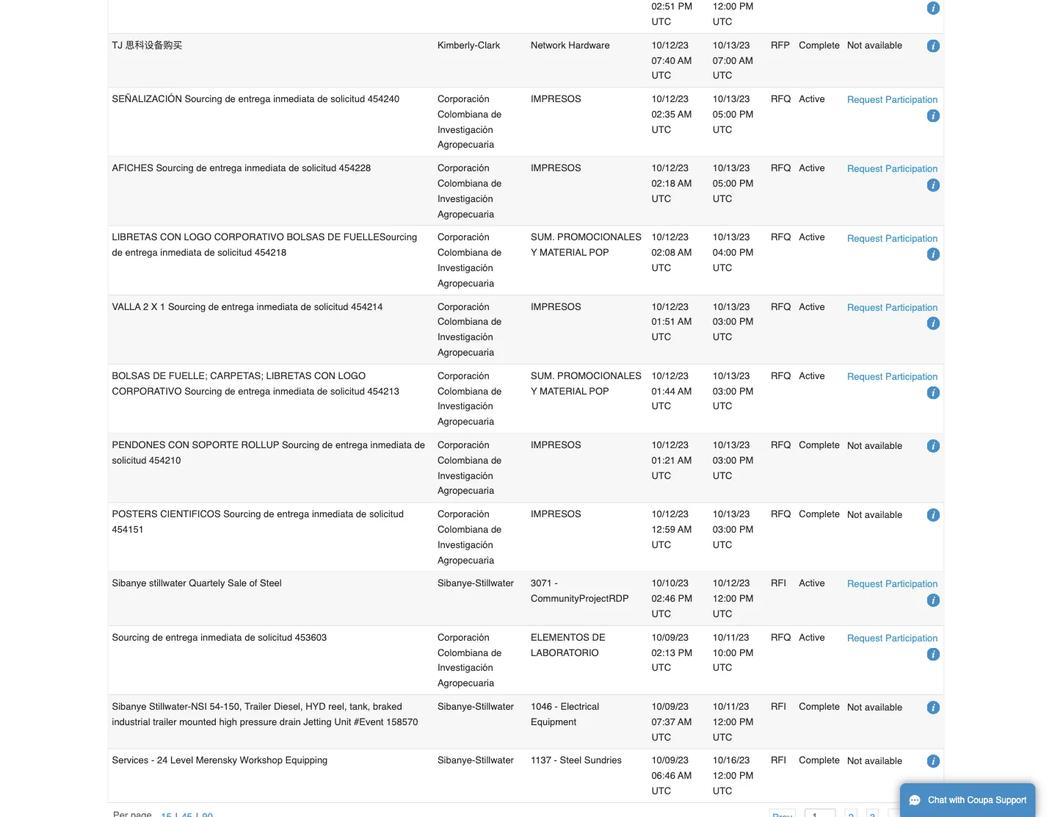 Task type: locate. For each thing, give the bounding box(es) containing it.
- right 1046
[[555, 701, 558, 712]]

10/12/23 up 07:40
[[652, 39, 689, 50]]

utc down 02:18
[[652, 193, 672, 204]]

0 vertical spatial sum.
[[531, 232, 555, 243]]

de inside elementos de laboratorio
[[593, 632, 606, 643]]

rfq
[[771, 93, 792, 104], [771, 162, 792, 173], [771, 232, 792, 243], [771, 301, 792, 312], [771, 370, 792, 381], [771, 439, 792, 450], [771, 508, 792, 519], [771, 632, 792, 643]]

corporación colombiana de investigación agropecuaria for sourcing de entrega inmediata de solicitud 453603
[[438, 632, 502, 688]]

am inside 10/12/23 02:18 am utc
[[678, 178, 692, 189]]

pm
[[740, 108, 754, 120], [740, 178, 754, 189], [740, 247, 754, 258], [740, 316, 754, 327], [740, 385, 754, 396], [740, 455, 754, 466], [740, 524, 754, 535], [679, 593, 693, 604], [740, 593, 754, 604], [679, 647, 693, 658], [740, 647, 754, 658], [740, 716, 754, 727], [740, 770, 754, 781]]

0 vertical spatial con
[[160, 232, 181, 243]]

am inside the 10/12/23 12:59 am utc
[[678, 524, 692, 535]]

2 vertical spatial 10/09/23
[[652, 755, 689, 766]]

rfi right 10/11/23 12:00 pm utc
[[771, 701, 787, 712]]

utc inside 10/12/23 01:51 am utc
[[652, 331, 672, 342]]

sundries
[[585, 755, 622, 766]]

5 rfq from the top
[[771, 370, 792, 381]]

10/13/23 inside '10/13/23 04:00 pm utc'
[[713, 232, 750, 243]]

request participation for 10/12/23 01:51 am utc
[[848, 302, 939, 313]]

utc inside 10/12/23 02:35 am utc
[[652, 124, 672, 135]]

1 y from the top
[[531, 247, 538, 258]]

1 not from the top
[[848, 40, 863, 51]]

05:00 for 10/12/23 02:35 am utc
[[713, 108, 737, 120]]

de inside libretas con logo corporativo bolsas de fuellesourcing de entrega inmediata de solicitud 454218
[[328, 232, 341, 243]]

sibanye for sibanye stillwater-nsi 54-150, trailer diesel, hyd reel, tank, braked industrial trailer mounted high pressure drain jetting unit #event 158570
[[112, 701, 147, 712]]

am right "07:00" at the top right of the page
[[740, 55, 754, 66]]

utc down 02:35
[[652, 124, 672, 135]]

2 vertical spatial con
[[168, 439, 190, 450]]

1 sibanye-stillwater from the top
[[438, 578, 514, 589]]

bolsas
[[287, 232, 325, 243], [112, 370, 150, 381]]

- inside 1046 - electrical equipment
[[555, 701, 558, 712]]

12:00 for 10/16/23
[[713, 770, 737, 781]]

10/12/23 up the 01:51
[[652, 301, 689, 312]]

not available
[[848, 40, 903, 51], [848, 440, 903, 451], [848, 509, 903, 520], [848, 701, 903, 712], [848, 755, 903, 766]]

6 investigación from the top
[[438, 470, 494, 481]]

de inside bolsas de fuelle; carpetas; libretas con logo corporativo sourcing de entrega inmediata de solicitud 454213
[[153, 370, 166, 381]]

10/13/23 03:00 pm utc right '10/12/23 01:21 am utc'
[[713, 439, 754, 481]]

1 vertical spatial 10/11/23
[[713, 701, 750, 712]]

2 vertical spatial 12:00
[[713, 770, 737, 781]]

participation for 10/10/23 02:46 pm utc
[[886, 578, 939, 589]]

10/13/23 for 10/12/23 02:08 am utc
[[713, 232, 750, 243]]

stillwater left the 3071
[[476, 578, 514, 589]]

de
[[225, 93, 236, 104], [318, 93, 328, 104], [491, 108, 502, 120], [196, 162, 207, 173], [289, 162, 299, 173], [491, 178, 502, 189], [112, 247, 123, 258], [204, 247, 215, 258], [491, 247, 502, 258], [209, 301, 219, 312], [301, 301, 312, 312], [491, 316, 502, 327], [225, 385, 236, 396], [317, 385, 328, 396], [491, 385, 502, 396], [322, 439, 333, 450], [415, 439, 425, 450], [491, 455, 502, 466], [264, 508, 274, 519], [356, 508, 367, 519], [491, 524, 502, 535], [152, 632, 163, 643], [245, 632, 255, 643], [491, 647, 502, 658]]

03:00 right '10/12/23 01:21 am utc'
[[713, 455, 737, 466]]

sibanye inside sibanye stillwater-nsi 54-150, trailer diesel, hyd reel, tank, braked industrial trailer mounted high pressure drain jetting unit #event 158570
[[112, 701, 147, 712]]

2 not available from the top
[[848, 440, 903, 451]]

pm for 10/12/23 02:35 am utc
[[740, 108, 754, 120]]

10/12/23 inside 10/12/23 02:18 am utc
[[652, 162, 689, 173]]

agropecuaria for afiches sourcing de entrega inmediata de solicitud 454228
[[438, 208, 495, 219]]

corporación colombiana de investigación agropecuaria for libretas con logo corporativo bolsas de fuellesourcing de entrega inmediata de solicitud 454218
[[438, 232, 502, 288]]

unit
[[335, 716, 351, 727]]

request participation button for 10/12/23 02:08 am utc
[[848, 230, 939, 246]]

03:00 right the 10/12/23 12:59 am utc
[[713, 524, 737, 535]]

05:00 right 10/12/23 02:18 am utc
[[713, 178, 737, 189]]

1 available from the top
[[865, 40, 903, 51]]

rfq for 10/12/23 12:59 am utc
[[771, 508, 792, 519]]

Jump to page number field
[[805, 809, 837, 817]]

rfi for 10/12/23 12:00 pm utc
[[771, 578, 787, 589]]

reel,
[[329, 701, 347, 712]]

impresos for 10/12/23 02:18 am utc
[[531, 162, 582, 173]]

am inside 10/12/23 01:44 am utc
[[678, 385, 692, 396]]

complete for 10/09/23 07:37 am utc
[[800, 701, 841, 712]]

6 request participation from the top
[[848, 578, 939, 589]]

rfi right "10/12/23 12:00 pm utc"
[[771, 578, 787, 589]]

1 active from the top
[[800, 93, 826, 104]]

10/13/23 right 10/12/23 02:18 am utc
[[713, 162, 750, 173]]

2 participation from the top
[[886, 163, 939, 174]]

rfi
[[771, 578, 787, 589], [771, 701, 787, 712], [771, 755, 787, 766]]

señalización sourcing de entrega inmediata de solicitud 454240
[[112, 93, 400, 104]]

4 corporación from the top
[[438, 301, 490, 312]]

6 rfq from the top
[[771, 439, 792, 450]]

clark
[[478, 39, 500, 50]]

impresos for 10/12/23 02:35 am utc
[[531, 93, 582, 104]]

6 corporación from the top
[[438, 439, 490, 450]]

1 vertical spatial sibanye
[[112, 701, 147, 712]]

10:00
[[713, 647, 737, 658]]

chat with coupa support
[[929, 795, 1027, 805]]

y for 02:08
[[531, 247, 538, 258]]

1 horizontal spatial navigation
[[761, 809, 940, 817]]

10/13/23 03:00 pm utc right 10/12/23 01:44 am utc
[[713, 370, 754, 412]]

hyd
[[306, 701, 326, 712]]

03:00 right 10/12/23 01:44 am utc
[[713, 385, 737, 396]]

10/12/23 inside 10/12/23 02:08 am utc
[[652, 232, 689, 243]]

10/09/23 up 02:13
[[652, 632, 689, 643]]

7 request from the top
[[848, 632, 883, 643]]

support
[[997, 795, 1027, 805]]

1 navigation from the left
[[113, 809, 217, 817]]

10/12/23 for 02:08
[[652, 232, 689, 243]]

03:00
[[713, 316, 737, 327], [713, 385, 737, 396], [713, 455, 737, 466], [713, 524, 737, 535]]

pop left "01:44"
[[589, 385, 610, 396]]

not available for 10/12/23 12:59 am utc
[[848, 509, 903, 520]]

promocionales
[[558, 232, 642, 243], [558, 370, 642, 381]]

am inside 10/12/23 07:40 am utc
[[678, 55, 692, 66]]

5 participation from the top
[[886, 371, 939, 382]]

am right 01:21
[[678, 455, 692, 466]]

pop
[[589, 247, 610, 258], [589, 385, 610, 396]]

1 12:00 from the top
[[713, 593, 737, 604]]

8 agropecuaria from the top
[[438, 677, 495, 688]]

investigación
[[438, 124, 494, 135], [438, 193, 494, 204], [438, 262, 494, 273], [438, 331, 494, 342], [438, 401, 494, 412], [438, 470, 494, 481], [438, 539, 494, 550], [438, 662, 494, 673]]

1 vertical spatial logo
[[338, 370, 366, 381]]

am right 02:18
[[678, 178, 692, 189]]

participation
[[886, 94, 939, 105], [886, 163, 939, 174], [886, 232, 939, 243], [886, 302, 939, 313], [886, 371, 939, 382], [886, 578, 939, 589], [886, 632, 939, 643]]

active for 10/12/23 01:51 am utc
[[800, 301, 826, 312]]

available for 10/09/23 07:37 am utc
[[865, 701, 903, 712]]

network
[[531, 39, 566, 50]]

sibanye up the industrial
[[112, 701, 147, 712]]

sourcing right the cientificos
[[223, 508, 261, 519]]

0 vertical spatial logo
[[184, 232, 212, 243]]

sibanye-stillwater
[[438, 578, 514, 589], [438, 701, 514, 712], [438, 755, 514, 766]]

5 impresos from the top
[[531, 508, 582, 519]]

2 sum. promocionales y material pop from the top
[[531, 370, 642, 396]]

valla
[[112, 301, 141, 312]]

sourcing down the stillwater
[[112, 632, 150, 643]]

am inside 10/09/23 06:46 am utc
[[678, 770, 692, 781]]

3 available from the top
[[865, 509, 903, 520]]

2 03:00 from the top
[[713, 385, 737, 396]]

impresos
[[531, 93, 582, 104], [531, 162, 582, 173], [531, 301, 582, 312], [531, 439, 582, 450], [531, 508, 582, 519]]

5 corporación from the top
[[438, 370, 490, 381]]

10/13/23 right the 10/12/23 12:59 am utc
[[713, 508, 750, 519]]

active for 10/12/23 02:18 am utc
[[800, 162, 826, 173]]

diesel,
[[274, 701, 303, 712]]

pm inside "10/12/23 12:00 pm utc"
[[740, 593, 754, 604]]

10/12/23 for 02:18
[[652, 162, 689, 173]]

4 participation from the top
[[886, 302, 939, 313]]

1
[[160, 301, 166, 312]]

7 active from the top
[[800, 632, 826, 643]]

10/13/23 down '10/13/23 04:00 pm utc'
[[713, 301, 750, 312]]

utc inside the 10/12/23 12:59 am utc
[[652, 539, 672, 550]]

10/12/23
[[652, 39, 689, 50], [652, 93, 689, 104], [652, 162, 689, 173], [652, 232, 689, 243], [652, 301, 689, 312], [652, 370, 689, 381], [652, 439, 689, 450], [652, 508, 689, 519], [713, 578, 750, 589]]

8 10/13/23 from the top
[[713, 508, 750, 519]]

1 vertical spatial de
[[153, 370, 166, 381]]

1 horizontal spatial corporativo
[[214, 232, 284, 243]]

0 horizontal spatial navigation
[[113, 809, 217, 817]]

1 horizontal spatial bolsas
[[287, 232, 325, 243]]

7 investigación from the top
[[438, 539, 494, 550]]

10/12/23 inside "10/12/23 12:00 pm utc"
[[713, 578, 750, 589]]

10/12/23 inside the 10/12/23 12:59 am utc
[[652, 508, 689, 519]]

- for 1137
[[554, 755, 558, 766]]

4 request participation from the top
[[848, 302, 939, 313]]

0 vertical spatial sibanye-
[[438, 578, 476, 589]]

1 sum. from the top
[[531, 232, 555, 243]]

active for 10/09/23 02:13 pm utc
[[800, 632, 826, 643]]

steel right of
[[260, 578, 282, 589]]

1 horizontal spatial de
[[328, 232, 341, 243]]

utc down 10:00
[[713, 662, 733, 673]]

stillwater left 1137
[[476, 755, 514, 766]]

solicitud inside pendones con soporte rollup sourcing de entrega inmediata de solicitud 454210
[[112, 455, 147, 466]]

1 request participation button from the top
[[848, 92, 939, 107]]

0 horizontal spatial logo
[[184, 232, 212, 243]]

not available for 10/12/23 01:21 am utc
[[848, 440, 903, 451]]

03:00 for 10/12/23 01:21 am utc
[[713, 455, 737, 466]]

- right the 3071
[[555, 578, 558, 589]]

5 corporación colombiana de investigación agropecuaria from the top
[[438, 370, 502, 427]]

54-
[[210, 701, 224, 712]]

1 vertical spatial sibanye-stillwater
[[438, 701, 514, 712]]

1 material from the top
[[540, 247, 587, 258]]

pendones con soporte rollup sourcing de entrega inmediata de solicitud 454210
[[112, 439, 425, 466]]

0 vertical spatial 10/09/23
[[652, 632, 689, 643]]

corporativo inside bolsas de fuelle; carpetas; libretas con logo corporativo sourcing de entrega inmediata de solicitud 454213
[[112, 385, 182, 396]]

2 10/13/23 03:00 pm utc from the top
[[713, 370, 754, 412]]

inmediata inside posters cientificos sourcing de entrega inmediata de solicitud 454151
[[312, 508, 354, 519]]

am right 07:40
[[678, 55, 692, 66]]

- left the 24
[[151, 755, 155, 766]]

4 not available from the top
[[848, 701, 903, 712]]

10/12/23 inside '10/12/23 01:21 am utc'
[[652, 439, 689, 450]]

0 vertical spatial y
[[531, 247, 538, 258]]

10/09/23 up 06:46
[[652, 755, 689, 766]]

sibanye stillwater-nsi 54-150, trailer diesel, hyd reel, tank, braked industrial trailer mounted high pressure drain jetting unit #event 158570
[[112, 701, 418, 727]]

3 request from the top
[[848, 232, 883, 243]]

1 vertical spatial material
[[540, 385, 587, 396]]

promocionales for 10/12/23 02:08 am utc
[[558, 232, 642, 243]]

pop left 02:08
[[589, 247, 610, 258]]

1 vertical spatial y
[[531, 385, 538, 396]]

corporativo down fuelle;
[[112, 385, 182, 396]]

rfi for 10/11/23 12:00 pm utc
[[771, 701, 787, 712]]

-
[[555, 578, 558, 589], [555, 701, 558, 712], [151, 755, 155, 766], [554, 755, 558, 766]]

10/09/23 up 07:37
[[652, 701, 689, 712]]

colombiana for valla 2 x 1 sourcing de entrega inmediata de solicitud 454214
[[438, 316, 489, 327]]

corporación colombiana de investigación agropecuaria for bolsas de fuelle; carpetas; libretas con logo corporativo sourcing de entrega inmediata de solicitud 454213
[[438, 370, 502, 427]]

pm for 10/09/23 06:46 am utc
[[740, 770, 754, 781]]

5 not available from the top
[[848, 755, 903, 766]]

0 vertical spatial pop
[[589, 247, 610, 258]]

12:00 right '10/10/23 02:46 pm utc'
[[713, 593, 737, 604]]

investigación for pendones con soporte rollup sourcing de entrega inmediata de solicitud 454210
[[438, 470, 494, 481]]

inmediata inside bolsas de fuelle; carpetas; libretas con logo corporativo sourcing de entrega inmediata de solicitud 454213
[[273, 385, 315, 396]]

investigación for señalización sourcing de entrega inmediata de solicitud 454240
[[438, 124, 494, 135]]

0 horizontal spatial de
[[153, 370, 166, 381]]

12:00 for 10/11/23
[[713, 716, 737, 727]]

10/11/23 inside 10/11/23 10:00 pm utc
[[713, 632, 750, 643]]

3 active from the top
[[800, 232, 826, 243]]

sibanye
[[112, 578, 147, 589], [112, 701, 147, 712]]

utc down 07:37
[[652, 731, 672, 742]]

1 vertical spatial rfi
[[771, 701, 787, 712]]

agropecuaria for pendones con soporte rollup sourcing de entrega inmediata de solicitud 454210
[[438, 485, 495, 496]]

10/13/23 for 10/12/23 01:44 am utc
[[713, 370, 750, 381]]

utc inside 10/12/23 02:18 am utc
[[652, 193, 672, 204]]

2 investigación from the top
[[438, 193, 494, 204]]

1 vertical spatial bolsas
[[112, 370, 150, 381]]

services
[[112, 755, 149, 766]]

participation for 10/12/23 02:18 am utc
[[886, 163, 939, 174]]

1 vertical spatial sibanye-
[[438, 701, 476, 712]]

0 vertical spatial de
[[328, 232, 341, 243]]

steel right 1137
[[560, 755, 582, 766]]

10/11/23 up 10/16/23
[[713, 701, 750, 712]]

0 vertical spatial sum. promocionales y material pop
[[531, 232, 642, 258]]

1 vertical spatial stillwater
[[476, 701, 514, 712]]

2 corporación from the top
[[438, 162, 490, 173]]

1 vertical spatial 10/13/23 05:00 pm utc
[[713, 162, 754, 204]]

utc down 07:40
[[652, 70, 672, 81]]

- inside 3071 - communityprojectrdp
[[555, 578, 558, 589]]

2 impresos from the top
[[531, 162, 582, 173]]

02:08
[[652, 247, 676, 258]]

1 vertical spatial promocionales
[[558, 370, 642, 381]]

utc inside 10/16/23 12:00 pm utc
[[713, 785, 733, 796]]

1 horizontal spatial libretas
[[266, 370, 312, 381]]

stillwater
[[149, 578, 186, 589]]

complete for 10/12/23 01:21 am utc
[[800, 439, 841, 450]]

utc down 02:08
[[652, 262, 672, 273]]

0 horizontal spatial libretas
[[112, 232, 158, 243]]

0 vertical spatial promocionales
[[558, 232, 642, 243]]

1 sibanye- from the top
[[438, 578, 476, 589]]

1 vertical spatial 12:00
[[713, 716, 737, 727]]

utc up 10/16/23
[[713, 731, 733, 742]]

5 colombiana from the top
[[438, 385, 489, 396]]

y for 01:44
[[531, 385, 538, 396]]

10/11/23 inside 10/11/23 12:00 pm utc
[[713, 701, 750, 712]]

sourcing down fuelle;
[[185, 385, 222, 396]]

12:00 down 10/16/23
[[713, 770, 737, 781]]

12:00 for 10/12/23
[[713, 593, 737, 604]]

not
[[848, 40, 863, 51], [848, 440, 863, 451], [848, 509, 863, 520], [848, 701, 863, 712], [848, 755, 863, 766]]

pm inside 10/11/23 10:00 pm utc
[[740, 647, 754, 658]]

6 request from the top
[[848, 578, 883, 589]]

utc down 02:46
[[652, 608, 672, 619]]

agropecuaria for posters cientificos sourcing de entrega inmediata de solicitud 454151
[[438, 554, 495, 565]]

sourcing inside posters cientificos sourcing de entrega inmediata de solicitud 454151
[[223, 508, 261, 519]]

sourcing right 'afiches'
[[156, 162, 194, 173]]

2 vertical spatial rfi
[[771, 755, 787, 766]]

10/09/23 inside 10/09/23 07:37 am utc
[[652, 701, 689, 712]]

0 vertical spatial steel
[[260, 578, 282, 589]]

material for 02:08
[[540, 247, 587, 258]]

utc down "01:44"
[[652, 401, 672, 412]]

complete for 10/09/23 06:46 am utc
[[800, 755, 841, 766]]

03:00 right 10/12/23 01:51 am utc on the right top
[[713, 316, 737, 327]]

participation for 10/09/23 02:13 pm utc
[[886, 632, 939, 643]]

2 rfq from the top
[[771, 162, 792, 173]]

carpetas;
[[210, 370, 264, 381]]

1 promocionales from the top
[[558, 232, 642, 243]]

1 rfi from the top
[[771, 578, 787, 589]]

sibanye left the stillwater
[[112, 578, 147, 589]]

3 03:00 from the top
[[713, 455, 737, 466]]

2 y from the top
[[531, 385, 538, 396]]

utc right the 10/12/23 12:59 am utc
[[713, 539, 733, 550]]

stillwater for 1137 - steel sundries
[[476, 755, 514, 766]]

am right 12:59
[[678, 524, 692, 535]]

5 investigación from the top
[[438, 401, 494, 412]]

pm inside 10/16/23 12:00 pm utc
[[740, 770, 754, 781]]

0 vertical spatial 05:00
[[713, 108, 737, 120]]

2 pop from the top
[[589, 385, 610, 396]]

available
[[865, 40, 903, 51], [865, 440, 903, 451], [865, 509, 903, 520], [865, 701, 903, 712], [865, 755, 903, 766]]

request participation
[[848, 94, 939, 105], [848, 163, 939, 174], [848, 232, 939, 243], [848, 302, 939, 313], [848, 371, 939, 382], [848, 578, 939, 589], [848, 632, 939, 643]]

am inside '10/12/23 01:21 am utc'
[[678, 455, 692, 466]]

10/13/23 right '10/12/23 01:21 am utc'
[[713, 439, 750, 450]]

navigation
[[113, 809, 217, 817], [761, 809, 940, 817]]

active
[[800, 93, 826, 104], [800, 162, 826, 173], [800, 232, 826, 243], [800, 301, 826, 312], [800, 370, 826, 381], [800, 578, 826, 589], [800, 632, 826, 643]]

pm for 10/09/23 07:37 am utc
[[740, 716, 754, 727]]

1 horizontal spatial logo
[[338, 370, 366, 381]]

8 colombiana from the top
[[438, 647, 489, 658]]

0 vertical spatial libretas
[[112, 232, 158, 243]]

utc down 10/16/23
[[713, 785, 733, 796]]

2 material from the top
[[540, 385, 587, 396]]

10/12/23 inside 10/12/23 01:44 am utc
[[652, 370, 689, 381]]

rfi for 10/16/23 12:00 pm utc
[[771, 755, 787, 766]]

pendones
[[112, 439, 166, 450]]

3 12:00 from the top
[[713, 770, 737, 781]]

of
[[250, 578, 258, 589]]

10/13/23 05:00 pm utc right 10/12/23 02:18 am utc
[[713, 162, 754, 204]]

am right the 01:51
[[678, 316, 692, 327]]

0 horizontal spatial bolsas
[[112, 370, 150, 381]]

1 request from the top
[[848, 94, 883, 105]]

libretas
[[112, 232, 158, 243], [266, 370, 312, 381]]

agropecuaria
[[438, 139, 495, 150], [438, 208, 495, 219], [438, 277, 495, 288], [438, 347, 495, 358], [438, 416, 495, 427], [438, 485, 495, 496], [438, 554, 495, 565], [438, 677, 495, 688]]

- for 1046
[[555, 701, 558, 712]]

utc inside 10/11/23 10:00 pm utc
[[713, 662, 733, 673]]

4 active from the top
[[800, 301, 826, 312]]

2 10/13/23 05:00 pm utc from the top
[[713, 162, 754, 204]]

12:00 inside 10/11/23 12:00 pm utc
[[713, 716, 737, 727]]

libretas inside bolsas de fuelle; carpetas; libretas con logo corporativo sourcing de entrega inmediata de solicitud 454213
[[266, 370, 312, 381]]

10/13/23 03:00 pm utc for 10/12/23 01:44 am utc
[[713, 370, 754, 412]]

4 not from the top
[[848, 701, 863, 712]]

2 rfi from the top
[[771, 701, 787, 712]]

0 vertical spatial bolsas
[[287, 232, 325, 243]]

12:00 up 10/16/23
[[713, 716, 737, 727]]

utc inside '10/10/23 02:46 pm utc'
[[652, 608, 672, 619]]

0 vertical spatial corporativo
[[214, 232, 284, 243]]

request participation button for 10/12/23 02:35 am utc
[[848, 92, 939, 107]]

utc inside 10/12/23 02:08 am utc
[[652, 262, 672, 273]]

10/09/23 inside 10/09/23 02:13 pm utc
[[652, 632, 689, 643]]

1 vertical spatial sum. promocionales y material pop
[[531, 370, 642, 396]]

rfi right 10/16/23
[[771, 755, 787, 766]]

2 vertical spatial sibanye-stillwater
[[438, 755, 514, 766]]

con inside pendones con soporte rollup sourcing de entrega inmediata de solicitud 454210
[[168, 439, 190, 450]]

am right 06:46
[[678, 770, 692, 781]]

1 vertical spatial 05:00
[[713, 178, 737, 189]]

3 10/09/23 from the top
[[652, 755, 689, 766]]

libretas right the carpetas;
[[266, 370, 312, 381]]

not for 10/12/23 01:21 am utc
[[848, 440, 863, 451]]

10/12/23 inside 10/12/23 01:51 am utc
[[652, 301, 689, 312]]

stillwater
[[476, 578, 514, 589], [476, 701, 514, 712], [476, 755, 514, 766]]

participation for 10/12/23 02:08 am utc
[[886, 232, 939, 243]]

0 vertical spatial 10/13/23 05:00 pm utc
[[713, 93, 754, 135]]

1 vertical spatial corporativo
[[112, 385, 182, 396]]

sum. promocionales y material pop
[[531, 232, 642, 258], [531, 370, 642, 396]]

utc down 04:00
[[713, 262, 733, 273]]

10/13/23 05:00 pm utc
[[713, 93, 754, 135], [713, 162, 754, 204]]

0 vertical spatial sibanye-stillwater
[[438, 578, 514, 589]]

3 sibanye- from the top
[[438, 755, 476, 766]]

1 horizontal spatial steel
[[560, 755, 582, 766]]

2 05:00 from the top
[[713, 178, 737, 189]]

impresos for 10/12/23 12:59 am utc
[[531, 508, 582, 519]]

utc inside "10/12/23 12:00 pm utc"
[[713, 608, 733, 619]]

2 12:00 from the top
[[713, 716, 737, 727]]

am for 06:46
[[678, 770, 692, 781]]

sourcing inside pendones con soporte rollup sourcing de entrega inmediata de solicitud 454210
[[282, 439, 320, 450]]

impresos for 10/12/23 01:51 am utc
[[531, 301, 582, 312]]

rfq for 10/12/23 01:21 am utc
[[771, 439, 792, 450]]

10/13/23 up 04:00
[[713, 232, 750, 243]]

kimberly-clark
[[438, 39, 500, 50]]

0 vertical spatial rfi
[[771, 578, 787, 589]]

2 promocionales from the top
[[558, 370, 642, 381]]

1 complete from the top
[[800, 39, 841, 50]]

1 rfq from the top
[[771, 93, 792, 104]]

request participation button for 10/10/23 02:46 pm utc
[[848, 576, 939, 592]]

request for 10/12/23 02:08 am utc
[[848, 232, 883, 243]]

10/11/23 up 10:00
[[713, 632, 750, 643]]

utc right 10/12/23 02:18 am utc
[[713, 193, 733, 204]]

10/12/23 up 02:35
[[652, 93, 689, 104]]

454151
[[112, 524, 144, 535]]

pm for 10/12/23 02:08 am utc
[[740, 247, 754, 258]]

solicitud inside posters cientificos sourcing de entrega inmediata de solicitud 454151
[[370, 508, 404, 519]]

0 vertical spatial 10/11/23
[[713, 632, 750, 643]]

utc down 02:13
[[652, 662, 672, 673]]

10/09/23 inside 10/09/23 06:46 am utc
[[652, 755, 689, 766]]

10/12/23 07:40 am utc
[[652, 39, 692, 81]]

10/11/23 for 10:00
[[713, 632, 750, 643]]

5 active from the top
[[800, 370, 826, 381]]

not for 10/12/23 07:40 am utc
[[848, 40, 863, 51]]

3 request participation button from the top
[[848, 230, 939, 246]]

sourcing inside bolsas de fuelle; carpetas; libretas con logo corporativo sourcing de entrega inmediata de solicitud 454213
[[185, 385, 222, 396]]

1 sum. promocionales y material pop from the top
[[531, 232, 642, 258]]

quartely
[[189, 578, 225, 589]]

8 corporación from the top
[[438, 632, 490, 643]]

libretas down 'afiches'
[[112, 232, 158, 243]]

posters
[[112, 508, 158, 519]]

2 agropecuaria from the top
[[438, 208, 495, 219]]

utc down 06:46
[[652, 785, 672, 796]]

am right 02:08
[[678, 247, 692, 258]]

0 vertical spatial sibanye
[[112, 578, 147, 589]]

2 corporación colombiana de investigación agropecuaria from the top
[[438, 162, 502, 219]]

sibanye- for 3071 - communityprojectrdp
[[438, 578, 476, 589]]

7 corporación from the top
[[438, 508, 490, 519]]

0 horizontal spatial corporativo
[[112, 385, 182, 396]]

2 request participation button from the top
[[848, 161, 939, 176]]

7 request participation button from the top
[[848, 630, 939, 646]]

2 sum. from the top
[[531, 370, 555, 381]]

utc down "07:00" at the top right of the page
[[713, 70, 733, 81]]

10/13/23 05:00 pm utc down '10/13/23 07:00 am utc'
[[713, 93, 754, 135]]

nsi
[[191, 701, 207, 712]]

4 rfq from the top
[[771, 301, 792, 312]]

454214
[[351, 301, 383, 312]]

de left "fuellesourcing"
[[328, 232, 341, 243]]

complete for 10/12/23 07:40 am utc
[[800, 39, 841, 50]]

10/13/23
[[713, 39, 750, 50], [713, 93, 750, 104], [713, 162, 750, 173], [713, 232, 750, 243], [713, 301, 750, 312], [713, 370, 750, 381], [713, 439, 750, 450], [713, 508, 750, 519]]

- right 1137
[[554, 755, 558, 766]]

05:00 right 10/12/23 02:35 am utc
[[713, 108, 737, 120]]

10/13/23 03:00 pm utc for 10/12/23 12:59 am utc
[[713, 508, 754, 550]]

drain
[[280, 716, 301, 727]]

10/12/23 inside 10/12/23 07:40 am utc
[[652, 39, 689, 50]]

pm for 10/10/23 02:46 pm utc
[[740, 593, 754, 604]]

braked
[[373, 701, 402, 712]]

- for 3071
[[555, 578, 558, 589]]

10/09/23
[[652, 632, 689, 643], [652, 701, 689, 712], [652, 755, 689, 766]]

utc right '10/12/23 01:21 am utc'
[[713, 470, 733, 481]]

10/11/23 for 12:00
[[713, 701, 750, 712]]

1046
[[531, 701, 552, 712]]

sibanye- for 1046 - electrical equipment
[[438, 701, 476, 712]]

10/12/23 up 02:08
[[652, 232, 689, 243]]

1 investigación from the top
[[438, 124, 494, 135]]

complete
[[800, 39, 841, 50], [800, 439, 841, 450], [800, 508, 841, 519], [800, 701, 841, 712], [800, 755, 841, 766]]

6 participation from the top
[[886, 578, 939, 589]]

12:00 inside "10/12/23 12:00 pm utc"
[[713, 593, 737, 604]]

request participation button for 10/09/23 02:13 pm utc
[[848, 630, 939, 646]]

corporación for posters cientificos sourcing de entrega inmediata de solicitud 454151
[[438, 508, 490, 519]]

inmediata inside libretas con logo corporativo bolsas de fuellesourcing de entrega inmediata de solicitud 454218
[[160, 247, 202, 258]]

corporativo up 454218
[[214, 232, 284, 243]]

01:44
[[652, 385, 676, 396]]

8 corporación colombiana de investigación agropecuaria from the top
[[438, 632, 502, 688]]

8 rfq from the top
[[771, 632, 792, 643]]

2 complete from the top
[[800, 439, 841, 450]]

pm inside 10/11/23 12:00 pm utc
[[740, 716, 754, 727]]

1 03:00 from the top
[[713, 316, 737, 327]]

1 vertical spatial pop
[[589, 385, 610, 396]]

1 10/11/23 from the top
[[713, 632, 750, 643]]

0 vertical spatial material
[[540, 247, 587, 258]]

3 participation from the top
[[886, 232, 939, 243]]

10/13/23 05:00 pm utc for 10/12/23 02:18 am utc
[[713, 162, 754, 204]]

am inside 10/12/23 01:51 am utc
[[678, 316, 692, 327]]

10/12/23 inside 10/12/23 02:35 am utc
[[652, 93, 689, 104]]

10/10/23
[[652, 578, 689, 589]]

logo
[[184, 232, 212, 243], [338, 370, 366, 381]]

utc inside '10/13/23 07:00 am utc'
[[713, 70, 733, 81]]

corporación for señalización sourcing de entrega inmediata de solicitud 454240
[[438, 93, 490, 104]]

am inside '10/13/23 07:00 am utc'
[[740, 55, 754, 66]]

2 active from the top
[[800, 162, 826, 173]]

colombiana for bolsas de fuelle; carpetas; libretas con logo corporativo sourcing de entrega inmediata de solicitud 454213
[[438, 385, 489, 396]]

10/12/23 up 01:21
[[652, 439, 689, 450]]

5 request participation from the top
[[848, 371, 939, 382]]

de left fuelle;
[[153, 370, 166, 381]]

1 vertical spatial libretas
[[266, 370, 312, 381]]

am for 07:37
[[678, 716, 692, 727]]

2 horizontal spatial de
[[593, 632, 606, 643]]

am inside 10/12/23 02:35 am utc
[[678, 108, 692, 120]]

logo inside libretas con logo corporativo bolsas de fuellesourcing de entrega inmediata de solicitud 454218
[[184, 232, 212, 243]]

10/12/23 up "01:44"
[[652, 370, 689, 381]]

3 10/13/23 03:00 pm utc from the top
[[713, 439, 754, 481]]

2 vertical spatial sibanye-
[[438, 755, 476, 766]]

1 vertical spatial con
[[314, 370, 336, 381]]

10/13/23 right 10/12/23 01:44 am utc
[[713, 370, 750, 381]]

10/12/23 01:51 am utc
[[652, 301, 692, 342]]

7 corporación colombiana de investigación agropecuaria from the top
[[438, 508, 502, 565]]

trailer
[[153, 716, 177, 727]]

am right 07:37
[[678, 716, 692, 727]]

10/13/23 up "07:00" at the top right of the page
[[713, 39, 750, 50]]

request
[[848, 94, 883, 105], [848, 163, 883, 174], [848, 232, 883, 243], [848, 302, 883, 313], [848, 371, 883, 382], [848, 578, 883, 589], [848, 632, 883, 643]]

1 10/13/23 from the top
[[713, 39, 750, 50]]

1 corporación colombiana de investigación agropecuaria from the top
[[438, 93, 502, 150]]

am right 02:35
[[678, 108, 692, 120]]

con inside bolsas de fuelle; carpetas; libretas con logo corporativo sourcing de entrega inmediata de solicitud 454213
[[314, 370, 336, 381]]

0 vertical spatial stillwater
[[476, 578, 514, 589]]

sibanye-stillwater left 1137
[[438, 755, 514, 766]]

inmediata
[[273, 93, 315, 104], [245, 162, 286, 173], [160, 247, 202, 258], [257, 301, 298, 312], [273, 385, 315, 396], [371, 439, 412, 450], [312, 508, 354, 519], [201, 632, 242, 643]]

0 vertical spatial 12:00
[[713, 593, 737, 604]]

- for services
[[151, 755, 155, 766]]

2 vertical spatial stillwater
[[476, 755, 514, 766]]

10/11/23 10:00 pm utc
[[713, 632, 754, 673]]

am inside 10/12/23 02:08 am utc
[[678, 247, 692, 258]]

jetting
[[304, 716, 332, 727]]

request participation button for 10/12/23 01:51 am utc
[[848, 299, 939, 315]]

4 request from the top
[[848, 302, 883, 313]]

12:00 inside 10/16/23 12:00 pm utc
[[713, 770, 737, 781]]

stillwater left 1046
[[476, 701, 514, 712]]

sibanye-stillwater left the 3071
[[438, 578, 514, 589]]

entrega inside bolsas de fuelle; carpetas; libretas con logo corporativo sourcing de entrega inmediata de solicitud 454213
[[238, 385, 271, 396]]

2 sibanye from the top
[[112, 701, 147, 712]]

con inside libretas con logo corporativo bolsas de fuellesourcing de entrega inmediata de solicitud 454218
[[160, 232, 181, 243]]

corporación for pendones con soporte rollup sourcing de entrega inmediata de solicitud 454210
[[438, 439, 490, 450]]

3 colombiana from the top
[[438, 247, 489, 258]]

utc down 12:59
[[652, 539, 672, 550]]

corporación for bolsas de fuelle; carpetas; libretas con logo corporativo sourcing de entrega inmediata de solicitud 454213
[[438, 370, 490, 381]]

am right "01:44"
[[678, 385, 692, 396]]

10/13/23 inside '10/13/23 07:00 am utc'
[[713, 39, 750, 50]]

4 03:00 from the top
[[713, 524, 737, 535]]

colombiana
[[438, 108, 489, 120], [438, 178, 489, 189], [438, 247, 489, 258], [438, 316, 489, 327], [438, 385, 489, 396], [438, 455, 489, 466], [438, 524, 489, 535], [438, 647, 489, 658]]

6 corporación colombiana de investigación agropecuaria from the top
[[438, 439, 502, 496]]

4 corporación colombiana de investigación agropecuaria from the top
[[438, 301, 502, 358]]

pm for 10/12/23 01:51 am utc
[[740, 316, 754, 327]]

5 10/13/23 from the top
[[713, 301, 750, 312]]

12:00
[[713, 593, 737, 604], [713, 716, 737, 727], [713, 770, 737, 781]]

10/12/23 up 12:59
[[652, 508, 689, 519]]

10/12/23 right 10/10/23
[[713, 578, 750, 589]]

colombiana for sourcing de entrega inmediata de solicitud 453603
[[438, 647, 489, 658]]

sourcing right rollup
[[282, 439, 320, 450]]

utc down the 01:51
[[652, 331, 672, 342]]

1 vertical spatial 10/09/23
[[652, 701, 689, 712]]

request participation button
[[848, 92, 939, 107], [848, 161, 939, 176], [848, 230, 939, 246], [848, 299, 939, 315], [848, 369, 939, 384], [848, 576, 939, 592], [848, 630, 939, 646]]

1 vertical spatial sum.
[[531, 370, 555, 381]]

pm inside '10/13/23 04:00 pm utc'
[[740, 247, 754, 258]]

10/13/23 down '10/13/23 07:00 am utc'
[[713, 93, 750, 104]]

10/13/23 03:00 pm utc right 10/12/23 01:51 am utc on the right top
[[713, 301, 754, 342]]

am inside 10/09/23 07:37 am utc
[[678, 716, 692, 727]]

2 vertical spatial de
[[593, 632, 606, 643]]

2 not from the top
[[848, 440, 863, 451]]

5 agropecuaria from the top
[[438, 416, 495, 427]]

utc down 01:21
[[652, 470, 672, 481]]

coupa
[[968, 795, 994, 805]]

colombiana for pendones con soporte rollup sourcing de entrega inmediata de solicitud 454210
[[438, 455, 489, 466]]

10/12/23 02:08 am utc
[[652, 232, 692, 273]]



Task type: describe. For each thing, give the bounding box(es) containing it.
0 horizontal spatial steel
[[260, 578, 282, 589]]

request participation button for 10/12/23 01:44 am utc
[[848, 369, 939, 384]]

available for 10/12/23 07:40 am utc
[[865, 40, 903, 51]]

12:59
[[652, 524, 676, 535]]

elementos
[[531, 632, 590, 643]]

bolsas inside libretas con logo corporativo bolsas de fuellesourcing de entrega inmediata de solicitud 454218
[[287, 232, 325, 243]]

2 navigation from the left
[[761, 809, 940, 817]]

sibanye stillwater quartely sale of steel
[[112, 578, 282, 589]]

request for 10/12/23 01:44 am utc
[[848, 371, 883, 382]]

rfp
[[771, 39, 791, 50]]

corporativo inside libretas con logo corporativo bolsas de fuellesourcing de entrega inmediata de solicitud 454218
[[214, 232, 284, 243]]

10/13/23 for 10/12/23 02:18 am utc
[[713, 162, 750, 173]]

not available for 10/12/23 07:40 am utc
[[848, 40, 903, 51]]

equipment
[[531, 716, 577, 727]]

454228
[[339, 162, 371, 173]]

de for elementos de laboratorio
[[593, 632, 606, 643]]

10/09/23 07:37 am utc
[[652, 701, 692, 742]]

investigación for posters cientificos sourcing de entrega inmediata de solicitud 454151
[[438, 539, 494, 550]]

not for 10/09/23 07:37 am utc
[[848, 701, 863, 712]]

10/12/23 for 01:51
[[652, 301, 689, 312]]

24
[[157, 755, 168, 766]]

10/12/23 02:18 am utc
[[652, 162, 692, 204]]

10/13/23 for 10/12/23 01:21 am utc
[[713, 439, 750, 450]]

afiches sourcing de entrega inmediata de solicitud 454228
[[112, 162, 371, 173]]

corporación colombiana de investigación agropecuaria for posters cientificos sourcing de entrega inmediata de solicitud 454151
[[438, 508, 502, 565]]

07:40
[[652, 55, 676, 66]]

utc inside 10/12/23 07:40 am utc
[[652, 70, 672, 81]]

solicitud inside bolsas de fuelle; carpetas; libretas con logo corporativo sourcing de entrega inmediata de solicitud 454213
[[331, 385, 365, 396]]

utc inside 10/09/23 07:37 am utc
[[652, 731, 672, 742]]

utc inside '10/13/23 04:00 pm utc'
[[713, 262, 733, 273]]

10/12/23 01:21 am utc
[[652, 439, 692, 481]]

10/13/23 04:00 pm utc
[[713, 232, 754, 273]]

communityprojectrdp
[[531, 593, 629, 604]]

request participation for 10/12/23 02:18 am utc
[[848, 163, 939, 174]]

1137
[[531, 755, 552, 766]]

utc right 10/12/23 01:44 am utc
[[713, 401, 733, 412]]

sibanye-stillwater for 1137
[[438, 755, 514, 766]]

pm inside '10/10/23 02:46 pm utc'
[[679, 593, 693, 604]]

active for 10/12/23 02:35 am utc
[[800, 93, 826, 104]]

agropecuaria for valla 2 x 1 sourcing de entrega inmediata de solicitud 454214
[[438, 347, 495, 358]]

con for corporativo
[[160, 232, 181, 243]]

request participation for 10/12/23 01:44 am utc
[[848, 371, 939, 382]]

思科设备购买
[[125, 39, 183, 50]]

pop for 02:08
[[589, 247, 610, 258]]

workshop
[[240, 755, 283, 766]]

bolsas inside bolsas de fuelle; carpetas; libretas con logo corporativo sourcing de entrega inmediata de solicitud 454213
[[112, 370, 150, 381]]

chat with coupa support button
[[901, 783, 1036, 817]]

10/12/23 02:35 am utc
[[652, 93, 692, 135]]

request for 10/12/23 02:18 am utc
[[848, 163, 883, 174]]

10/09/23 06:46 am utc
[[652, 755, 692, 796]]

not available for 10/09/23 07:37 am utc
[[848, 701, 903, 712]]

10/16/23 12:00 pm utc
[[713, 755, 754, 796]]

rollup
[[241, 439, 280, 450]]

colombiana for afiches sourcing de entrega inmediata de solicitud 454228
[[438, 178, 489, 189]]

454218
[[255, 247, 287, 258]]

453603
[[295, 632, 327, 643]]

454213
[[368, 385, 400, 396]]

pop for 01:44
[[589, 385, 610, 396]]

bolsas de fuelle; carpetas; libretas con logo corporativo sourcing de entrega inmediata de solicitud 454213
[[112, 370, 400, 396]]

x
[[151, 301, 158, 312]]

1046 - electrical equipment
[[531, 701, 600, 727]]

kimberly-
[[438, 39, 478, 50]]

con for rollup
[[168, 439, 190, 450]]

entrega inside libretas con logo corporativo bolsas de fuellesourcing de entrega inmediata de solicitud 454218
[[125, 247, 158, 258]]

cientificos
[[160, 508, 221, 519]]

10/11/23 12:00 pm utc
[[713, 701, 754, 742]]

posters cientificos sourcing de entrega inmediata de solicitud 454151
[[112, 508, 404, 535]]

sibanye for sibanye stillwater quartely sale of steel
[[112, 578, 147, 589]]

05:00 for 10/12/23 02:18 am utc
[[713, 178, 737, 189]]

am for 02:08
[[678, 247, 692, 258]]

fuellesourcing
[[344, 232, 417, 243]]

industrial
[[112, 716, 150, 727]]

equipping
[[285, 755, 328, 766]]

colombiana for posters cientificos sourcing de entrega inmediata de solicitud 454151
[[438, 524, 489, 535]]

sibanye- for 1137 - steel sundries
[[438, 755, 476, 766]]

level
[[170, 755, 193, 766]]

solicitud inside libretas con logo corporativo bolsas de fuellesourcing de entrega inmediata de solicitud 454218
[[218, 247, 252, 258]]

stillwater for 3071 - communityprojectrdp
[[476, 578, 514, 589]]

sum. promocionales y material pop for 02:08
[[531, 232, 642, 258]]

mounted
[[179, 716, 217, 727]]

utc right 10/12/23 02:35 am utc
[[713, 124, 733, 135]]

454240
[[368, 93, 400, 104]]

impresos for 10/12/23 01:21 am utc
[[531, 439, 582, 450]]

entrega inside pendones con soporte rollup sourcing de entrega inmediata de solicitud 454210
[[336, 439, 368, 450]]

colombiana for señalización sourcing de entrega inmediata de solicitud 454240
[[438, 108, 489, 120]]

10/12/23 12:59 am utc
[[652, 508, 692, 550]]

available for 10/09/23 06:46 am utc
[[865, 755, 903, 766]]

with
[[950, 795, 966, 805]]

chat
[[929, 795, 948, 805]]

laboratorio
[[531, 647, 599, 658]]

request participation button for 10/12/23 02:18 am utc
[[848, 161, 939, 176]]

pm inside 10/09/23 02:13 pm utc
[[679, 647, 693, 658]]

pm for 10/12/23 01:21 am utc
[[740, 455, 754, 466]]

active for 10/12/23 02:08 am utc
[[800, 232, 826, 243]]

10/16/23
[[713, 755, 750, 766]]

high
[[219, 716, 237, 727]]

#event
[[354, 716, 384, 727]]

03:00 for 10/12/23 01:51 am utc
[[713, 316, 737, 327]]

rfq for 10/12/23 01:44 am utc
[[771, 370, 792, 381]]

3071
[[531, 578, 552, 589]]

corporación for sourcing de entrega inmediata de solicitud 453603
[[438, 632, 490, 643]]

sum. promocionales y material pop for 01:44
[[531, 370, 642, 396]]

10/13/23 for 10/12/23 02:35 am utc
[[713, 93, 750, 104]]

stillwater-
[[149, 701, 191, 712]]

rfq for 10/12/23 02:08 am utc
[[771, 232, 792, 243]]

soporte
[[192, 439, 239, 450]]

2
[[143, 301, 149, 312]]

10/12/23 for 01:21
[[652, 439, 689, 450]]

afiches
[[112, 162, 153, 173]]

investigación for afiches sourcing de entrega inmediata de solicitud 454228
[[438, 193, 494, 204]]

sibanye-stillwater for 3071
[[438, 578, 514, 589]]

3071 - communityprojectrdp
[[531, 578, 629, 604]]

investigación for libretas con logo corporativo bolsas de fuellesourcing de entrega inmediata de solicitud 454218
[[438, 262, 494, 273]]

logo inside bolsas de fuelle; carpetas; libretas con logo corporativo sourcing de entrega inmediata de solicitud 454213
[[338, 370, 366, 381]]

04:00
[[713, 247, 737, 258]]

sale
[[228, 578, 247, 589]]

sourcing right señalización
[[185, 93, 222, 104]]

de for bolsas de fuelle; carpetas; libretas con logo corporativo sourcing de entrega inmediata de solicitud 454213
[[153, 370, 166, 381]]

corporación colombiana de investigación agropecuaria for afiches sourcing de entrega inmediata de solicitud 454228
[[438, 162, 502, 219]]

utc inside 10/09/23 06:46 am utc
[[652, 785, 672, 796]]

request participation for 10/12/23 02:35 am utc
[[848, 94, 939, 105]]

corporación colombiana de investigación agropecuaria for señalización sourcing de entrega inmediata de solicitud 454240
[[438, 93, 502, 150]]

señalización
[[112, 93, 182, 104]]

10/13/23 05:00 pm utc for 10/12/23 02:35 am utc
[[713, 93, 754, 135]]

pm for 10/09/23 02:13 pm utc
[[740, 647, 754, 658]]

services - 24 level merensky workshop equipping
[[112, 755, 328, 766]]

not for 10/09/23 06:46 am utc
[[848, 755, 863, 766]]

participation for 10/12/23 02:35 am utc
[[886, 94, 939, 105]]

request participation for 10/12/23 02:08 am utc
[[848, 232, 939, 243]]

1 vertical spatial steel
[[560, 755, 582, 766]]

150,
[[224, 701, 242, 712]]

active for 10/12/23 01:44 am utc
[[800, 370, 826, 381]]

10/12/23 for 02:35
[[652, 93, 689, 104]]

10/13/23 07:00 am utc
[[713, 39, 754, 81]]

inmediata inside pendones con soporte rollup sourcing de entrega inmediata de solicitud 454210
[[371, 439, 412, 450]]

10/13/23 03:00 pm utc for 10/12/23 01:21 am utc
[[713, 439, 754, 481]]

10/09/23 for 02:13
[[652, 632, 689, 643]]

sum. for 10/12/23 01:44 am utc
[[531, 370, 555, 381]]

request for 10/12/23 02:35 am utc
[[848, 94, 883, 105]]

elementos de laboratorio
[[531, 632, 606, 658]]

fuelle;
[[169, 370, 208, 381]]

utc inside 10/12/23 01:44 am utc
[[652, 401, 672, 412]]

10/12/23 for 12:59
[[652, 508, 689, 519]]

utc right 10/12/23 01:51 am utc on the right top
[[713, 331, 733, 342]]

sourcing right 1
[[168, 301, 206, 312]]

07:00
[[713, 55, 737, 66]]

tank,
[[350, 701, 371, 712]]

libretas con logo corporativo bolsas de fuellesourcing de entrega inmediata de solicitud 454218
[[112, 232, 417, 258]]

06:46
[[652, 770, 676, 781]]

utc inside 10/11/23 12:00 pm utc
[[713, 731, 733, 742]]

participation for 10/12/23 01:44 am utc
[[886, 371, 939, 382]]

03:00 for 10/12/23 01:44 am utc
[[713, 385, 737, 396]]

10/10/23 02:46 pm utc
[[652, 578, 693, 619]]

libretas inside libretas con logo corporativo bolsas de fuellesourcing de entrega inmediata de solicitud 454218
[[112, 232, 158, 243]]

entrega inside posters cientificos sourcing de entrega inmediata de solicitud 454151
[[277, 508, 310, 519]]

network hardware
[[531, 39, 610, 50]]

trailer
[[245, 701, 271, 712]]

tj 思科设备购买
[[112, 39, 183, 50]]

sourcing de entrega inmediata de solicitud 453603
[[112, 632, 327, 643]]

electrical
[[561, 701, 600, 712]]

rfq for 10/09/23 02:13 pm utc
[[771, 632, 792, 643]]

available for 10/12/23 01:21 am utc
[[865, 440, 903, 451]]

02:46
[[652, 593, 676, 604]]

07:37
[[652, 716, 676, 727]]

utc inside 10/09/23 02:13 pm utc
[[652, 662, 672, 673]]

10/12/23 01:44 am utc
[[652, 370, 692, 412]]

01:51
[[652, 316, 676, 327]]

10/09/23 02:13 pm utc
[[652, 632, 693, 673]]

454210
[[149, 455, 181, 466]]

utc inside '10/12/23 01:21 am utc'
[[652, 470, 672, 481]]

agropecuaria for libretas con logo corporativo bolsas de fuellesourcing de entrega inmediata de solicitud 454218
[[438, 277, 495, 288]]



Task type: vqa. For each thing, say whether or not it's contained in the screenshot.
top Steel
yes



